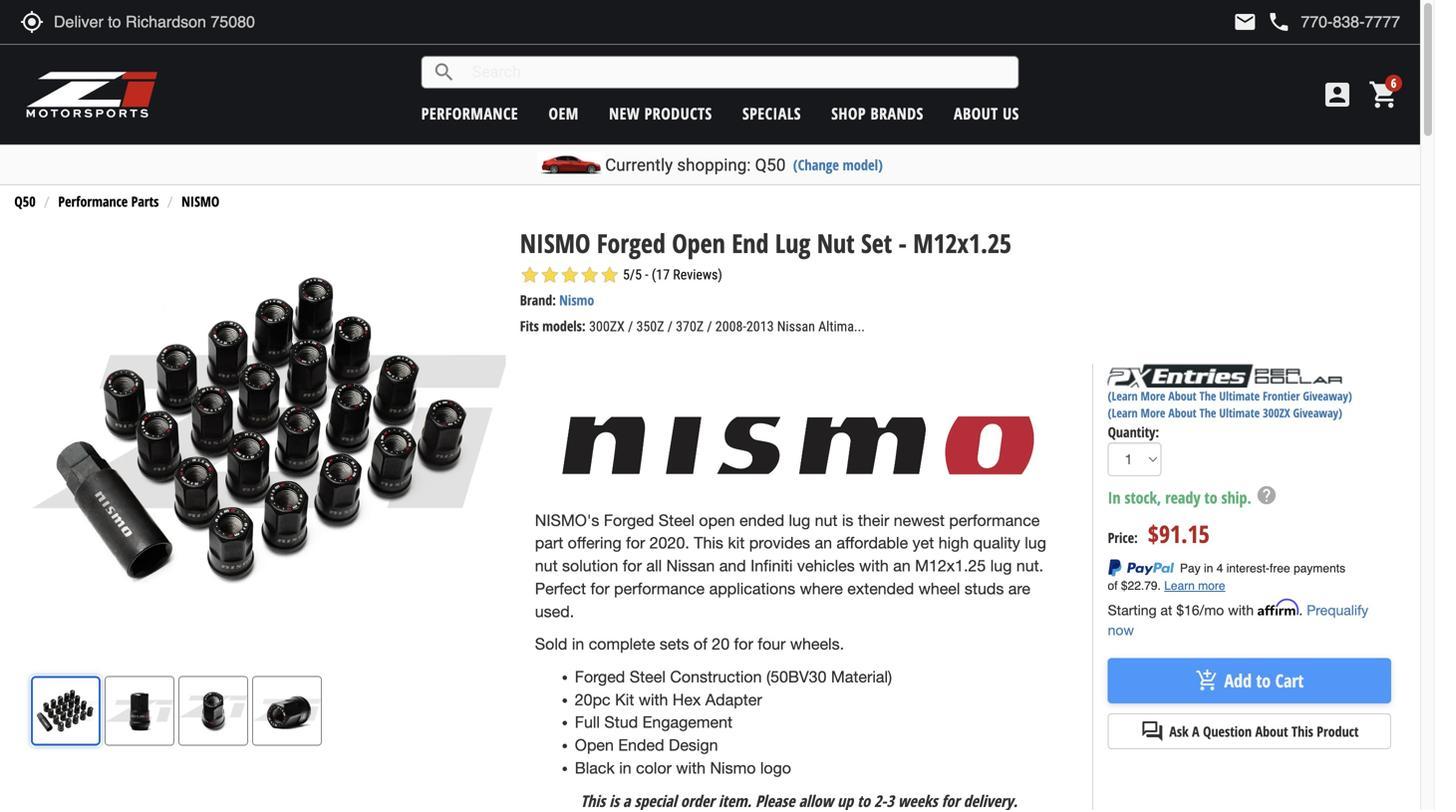 Task type: locate. For each thing, give the bounding box(es) containing it.
0 horizontal spatial lug
[[789, 511, 810, 530]]

1 horizontal spatial nismo
[[520, 225, 591, 261]]

of
[[694, 635, 708, 653]]

oem link
[[549, 103, 579, 124]]

0 horizontal spatial 300zx
[[589, 319, 625, 335]]

forged inside nismo forged open end lug nut set - m12x1.25 star star star star star 5/5 - (17 reviews) brand: nismo fits models: 300zx / 350z / 370z / 2008-2013 nissan altima...
[[597, 225, 666, 261]]

ended
[[740, 511, 784, 530]]

2 horizontal spatial performance
[[949, 511, 1040, 530]]

0 vertical spatial nissan
[[777, 319, 815, 335]]

model)
[[843, 155, 883, 174]]

5 star from the left
[[600, 265, 620, 285]]

with down affordable in the bottom right of the page
[[859, 557, 889, 575]]

1 horizontal spatial nissan
[[777, 319, 815, 335]]

2 vertical spatial performance
[[614, 580, 705, 598]]

0 horizontal spatial nismo
[[182, 192, 219, 211]]

q50 left performance
[[14, 192, 36, 211]]

0 vertical spatial giveaway)
[[1303, 388, 1352, 404]]

forged inside nismo's forged steel open ended lug nut is their newest performance part offering for 2020. this kit provides an affordable yet high quality lug nut solution for all nissan and infiniti vehicles with an m12x1.25 lug nut. perfect for performance applications where extended wheel studs are used.
[[604, 511, 654, 530]]

question_answer
[[1141, 720, 1165, 744]]

this inside nismo's forged steel open ended lug nut is their newest performance part offering for 2020. this kit provides an affordable yet high quality lug nut solution for all nissan and infiniti vehicles with an m12x1.25 lug nut. perfect for performance applications where extended wheel studs are used.
[[694, 534, 724, 552]]

350z
[[636, 319, 664, 335]]

1 vertical spatial the
[[1200, 405, 1216, 421]]

2008-
[[715, 319, 746, 335]]

0 vertical spatial this
[[694, 534, 724, 552]]

1 horizontal spatial this
[[1292, 722, 1314, 741]]

0 vertical spatial more
[[1141, 388, 1166, 404]]

2 horizontal spatial lug
[[1025, 534, 1046, 552]]

2 horizontal spatial /
[[707, 319, 712, 335]]

ask
[[1170, 722, 1189, 741]]

0 horizontal spatial this
[[694, 534, 724, 552]]

m12x1.25 inside nismo forged open end lug nut set - m12x1.25 star star star star star 5/5 - (17 reviews) brand: nismo fits models: 300zx / 350z / 370z / 2008-2013 nissan altima...
[[913, 225, 1012, 261]]

for right 20
[[734, 635, 753, 653]]

solution
[[562, 557, 618, 575]]

giveaway) right frontier
[[1303, 388, 1352, 404]]

nissan down 2020.
[[666, 557, 715, 575]]

about right question
[[1255, 722, 1288, 741]]

end
[[732, 225, 769, 261]]

for down solution
[[591, 580, 610, 598]]

nismo inside nismo forged open end lug nut set - m12x1.25 star star star star star 5/5 - (17 reviews) brand: nismo fits models: 300zx / 350z / 370z / 2008-2013 nissan altima...
[[520, 225, 591, 261]]

1 vertical spatial in
[[619, 759, 632, 777]]

1 vertical spatial m12x1.25
[[915, 557, 986, 575]]

high
[[939, 534, 969, 552]]

1 horizontal spatial open
[[672, 225, 725, 261]]

with down design
[[676, 759, 706, 777]]

0 vertical spatial nismo
[[559, 291, 594, 310]]

forged up 'offering'
[[604, 511, 654, 530]]

altima...
[[818, 319, 865, 335]]

(50bv30
[[766, 668, 827, 686]]

m12x1.25 down high
[[915, 557, 986, 575]]

0 vertical spatial ultimate
[[1219, 388, 1260, 404]]

starting
[[1108, 602, 1157, 618]]

open left the "end"
[[672, 225, 725, 261]]

new products link
[[609, 103, 712, 124]]

nismo for nismo forged open end lug nut set - m12x1.25 star star star star star 5/5 - (17 reviews) brand: nismo fits models: 300zx / 350z / 370z / 2008-2013 nissan altima...
[[520, 225, 591, 261]]

2 vertical spatial forged
[[575, 668, 625, 686]]

about left us
[[954, 103, 998, 124]]

phone link
[[1267, 10, 1400, 34]]

in stock, ready to ship. help
[[1108, 484, 1278, 508]]

new
[[609, 103, 640, 124]]

to right add
[[1256, 669, 1271, 693]]

3 / from the left
[[707, 319, 712, 335]]

0 horizontal spatial /
[[628, 319, 633, 335]]

/ right 370z
[[707, 319, 712, 335]]

300zx down nismo link
[[589, 319, 625, 335]]

open up black
[[575, 736, 614, 755]]

1 horizontal spatial in
[[619, 759, 632, 777]]

lug up nut.
[[1025, 534, 1046, 552]]

m12x1.25
[[913, 225, 1012, 261], [915, 557, 986, 575]]

are
[[1008, 580, 1031, 598]]

stud
[[604, 713, 638, 732]]

more
[[1141, 388, 1166, 404], [1141, 405, 1166, 421]]

prequalify
[[1307, 602, 1369, 618]]

add_shopping_cart add to cart
[[1196, 669, 1304, 693]]

nissan right 2013
[[777, 319, 815, 335]]

1 vertical spatial to
[[1256, 669, 1271, 693]]

1 horizontal spatial an
[[893, 557, 911, 575]]

forged up 20pc
[[575, 668, 625, 686]]

about down (learn more about the ultimate frontier giveaway) link
[[1169, 405, 1197, 421]]

0 vertical spatial m12x1.25
[[913, 225, 1012, 261]]

0 vertical spatial to
[[1205, 487, 1218, 508]]

quality
[[973, 534, 1020, 552]]

1 vertical spatial forged
[[604, 511, 654, 530]]

nissan inside nismo forged open end lug nut set - m12x1.25 star star star star star 5/5 - (17 reviews) brand: nismo fits models: 300zx / 350z / 370z / 2008-2013 nissan altima...
[[777, 319, 815, 335]]

1 vertical spatial performance
[[949, 511, 1040, 530]]

performance down search
[[421, 103, 518, 124]]

nissan inside nismo's forged steel open ended lug nut is their newest performance part offering for 2020. this kit provides an affordable yet high quality lug nut solution for all nissan and infiniti vehicles with an m12x1.25 lug nut. perfect for performance applications where extended wheel studs are used.
[[666, 557, 715, 575]]

with
[[859, 557, 889, 575], [1228, 602, 1254, 618], [639, 691, 668, 709], [676, 759, 706, 777]]

this
[[694, 534, 724, 552], [1292, 722, 1314, 741]]

performance
[[58, 192, 128, 211]]

ultimate down (learn more about the ultimate frontier giveaway) link
[[1219, 405, 1260, 421]]

frontier
[[1263, 388, 1300, 404]]

steel up kit
[[630, 668, 666, 686]]

0 vertical spatial lug
[[789, 511, 810, 530]]

nismo inside forged steel construction (50bv30 material) 20pc kit with hex adapter full stud engagement open ended design black in color with nismo logo
[[710, 759, 756, 777]]

steel up 2020.
[[659, 511, 695, 530]]

used.
[[535, 602, 574, 621]]

1 vertical spatial ultimate
[[1219, 405, 1260, 421]]

studs
[[965, 580, 1004, 598]]

ultimate
[[1219, 388, 1260, 404], [1219, 405, 1260, 421]]

forged up 5/5 -
[[597, 225, 666, 261]]

my_location
[[20, 10, 44, 34]]

new products
[[609, 103, 712, 124]]

q50 link
[[14, 192, 36, 211]]

performance up quality
[[949, 511, 1040, 530]]

1 horizontal spatial 300zx
[[1263, 405, 1290, 421]]

1 vertical spatial more
[[1141, 405, 1166, 421]]

in right sold
[[572, 635, 584, 653]]

all
[[646, 557, 662, 575]]

question_answer ask a question about this product
[[1141, 720, 1359, 744]]

0 vertical spatial steel
[[659, 511, 695, 530]]

forged for nismo
[[597, 225, 666, 261]]

where
[[800, 580, 843, 598]]

1 vertical spatial q50
[[14, 192, 36, 211]]

.
[[1299, 602, 1303, 618]]

kit
[[615, 691, 634, 709]]

300zx down frontier
[[1263, 405, 1290, 421]]

0 vertical spatial performance
[[421, 103, 518, 124]]

extended
[[847, 580, 914, 598]]

the up (learn more about the ultimate 300zx giveaway) link
[[1200, 388, 1216, 404]]

q50 left the (change on the right of the page
[[755, 155, 786, 175]]

performance down the all
[[614, 580, 705, 598]]

0 vertical spatial nismo
[[182, 192, 219, 211]]

account_box link
[[1317, 79, 1359, 111]]

shopping_cart
[[1368, 79, 1400, 111]]

in down ended at the left of the page
[[619, 759, 632, 777]]

1 vertical spatial (learn
[[1108, 405, 1138, 421]]

set
[[861, 225, 892, 261]]

1 vertical spatial steel
[[630, 668, 666, 686]]

2 / from the left
[[668, 319, 673, 335]]

2020.
[[650, 534, 690, 552]]

open
[[699, 511, 735, 530]]

with inside starting at $16 /mo with affirm .
[[1228, 602, 1254, 618]]

the
[[1200, 388, 1216, 404], [1200, 405, 1216, 421]]

0 horizontal spatial an
[[815, 534, 832, 552]]

for left 2020.
[[626, 534, 645, 552]]

about us
[[954, 103, 1019, 124]]

1 vertical spatial nissan
[[666, 557, 715, 575]]

1 vertical spatial 300zx
[[1263, 405, 1290, 421]]

nismo
[[559, 291, 594, 310], [710, 759, 756, 777]]

an up the extended
[[893, 557, 911, 575]]

sold
[[535, 635, 568, 653]]

0 horizontal spatial open
[[575, 736, 614, 755]]

1 vertical spatial open
[[575, 736, 614, 755]]

1 vertical spatial this
[[1292, 722, 1314, 741]]

phone
[[1267, 10, 1291, 34]]

in inside forged steel construction (50bv30 material) 20pc kit with hex adapter full stud engagement open ended design black in color with nismo logo
[[619, 759, 632, 777]]

affordable
[[837, 534, 908, 552]]

nismo up the models:
[[559, 291, 594, 310]]

prequalify now
[[1108, 602, 1369, 638]]

20pc
[[575, 691, 611, 709]]

0 vertical spatial an
[[815, 534, 832, 552]]

m12x1.25 right -
[[913, 225, 1012, 261]]

0 horizontal spatial in
[[572, 635, 584, 653]]

affirm
[[1258, 599, 1299, 616]]

nut left is
[[815, 511, 838, 530]]

lug down quality
[[990, 557, 1012, 575]]

0 horizontal spatial nut
[[535, 557, 558, 575]]

giveaway) down frontier
[[1293, 405, 1343, 421]]

1 horizontal spatial /
[[668, 319, 673, 335]]

300zx inside nismo forged open end lug nut set - m12x1.25 star star star star star 5/5 - (17 reviews) brand: nismo fits models: 300zx / 350z / 370z / 2008-2013 nissan altima...
[[589, 319, 625, 335]]

0 horizontal spatial to
[[1205, 487, 1218, 508]]

m12x1.25 inside nismo's forged steel open ended lug nut is their newest performance part offering for 2020. this kit provides an affordable yet high quality lug nut solution for all nissan and infiniti vehicles with an m12x1.25 lug nut. perfect for performance applications where extended wheel studs are used.
[[915, 557, 986, 575]]

star
[[520, 265, 540, 285], [540, 265, 560, 285], [560, 265, 580, 285], [580, 265, 600, 285], [600, 265, 620, 285]]

for
[[626, 534, 645, 552], [623, 557, 642, 575], [591, 580, 610, 598], [734, 635, 753, 653]]

1 vertical spatial nismo
[[710, 759, 756, 777]]

black
[[575, 759, 615, 777]]

1 vertical spatial an
[[893, 557, 911, 575]]

about
[[954, 103, 998, 124], [1169, 388, 1197, 404], [1169, 405, 1197, 421], [1255, 722, 1288, 741]]

0 vertical spatial 300zx
[[589, 319, 625, 335]]

1 horizontal spatial q50
[[755, 155, 786, 175]]

nismo forged open end lug nut set - m12x1.25 star star star star star 5/5 - (17 reviews) brand: nismo fits models: 300zx / 350z / 370z / 2008-2013 nissan altima...
[[520, 225, 1012, 335]]

products
[[644, 103, 712, 124]]

0 horizontal spatial nismo
[[559, 291, 594, 310]]

1 vertical spatial lug
[[1025, 534, 1046, 552]]

0 horizontal spatial nissan
[[666, 557, 715, 575]]

nismo for nismo
[[182, 192, 219, 211]]

the down (learn more about the ultimate frontier giveaway) link
[[1200, 405, 1216, 421]]

nismo up brand:
[[520, 225, 591, 261]]

1 horizontal spatial to
[[1256, 669, 1271, 693]]

/ left the 350z on the left top
[[628, 319, 633, 335]]

to left ship.
[[1205, 487, 1218, 508]]

this down open
[[694, 534, 724, 552]]

an up the vehicles
[[815, 534, 832, 552]]

1 ultimate from the top
[[1219, 388, 1260, 404]]

2 vertical spatial lug
[[990, 557, 1012, 575]]

add_shopping_cart
[[1196, 669, 1220, 693]]

lug up provides
[[789, 511, 810, 530]]

ultimate up (learn more about the ultimate 300zx giveaway) link
[[1219, 388, 1260, 404]]

1 horizontal spatial nismo
[[710, 759, 756, 777]]

an
[[815, 534, 832, 552], [893, 557, 911, 575]]

specials link
[[743, 103, 801, 124]]

nismo right parts
[[182, 192, 219, 211]]

0 vertical spatial open
[[672, 225, 725, 261]]

shop brands link
[[831, 103, 924, 124]]

1 horizontal spatial nut
[[815, 511, 838, 530]]

nut down part
[[535, 557, 558, 575]]

with right /mo
[[1228, 602, 1254, 618]]

0 vertical spatial forged
[[597, 225, 666, 261]]

1 vertical spatial nismo
[[520, 225, 591, 261]]

nismo left logo
[[710, 759, 756, 777]]

0 vertical spatial the
[[1200, 388, 1216, 404]]

forged steel construction (50bv30 material) 20pc kit with hex adapter full stud engagement open ended design black in color with nismo logo
[[575, 668, 892, 777]]

/ right the 350z on the left top
[[668, 319, 673, 335]]

lug
[[789, 511, 810, 530], [1025, 534, 1046, 552], [990, 557, 1012, 575]]

300zx
[[589, 319, 625, 335], [1263, 405, 1290, 421]]

ready
[[1165, 487, 1201, 508]]

nismo inside nismo forged open end lug nut set - m12x1.25 star star star star star 5/5 - (17 reviews) brand: nismo fits models: 300zx / 350z / 370z / 2008-2013 nissan altima...
[[559, 291, 594, 310]]

0 vertical spatial (learn
[[1108, 388, 1138, 404]]

this left product
[[1292, 722, 1314, 741]]



Task type: describe. For each thing, give the bounding box(es) containing it.
3 star from the left
[[560, 265, 580, 285]]

(learn more about the ultimate frontier giveaway) link
[[1108, 388, 1352, 404]]

steel inside nismo's forged steel open ended lug nut is their newest performance part offering for 2020. this kit provides an affordable yet high quality lug nut solution for all nissan and infiniti vehicles with an m12x1.25 lug nut. perfect for performance applications where extended wheel studs are used.
[[659, 511, 695, 530]]

(change
[[793, 155, 839, 174]]

1 vertical spatial nut
[[535, 557, 558, 575]]

(change model) link
[[793, 155, 883, 174]]

their
[[858, 511, 889, 530]]

complete
[[589, 635, 655, 653]]

add
[[1224, 669, 1252, 693]]

(learn more about the ultimate 300zx giveaway) link
[[1108, 405, 1343, 421]]

with inside nismo's forged steel open ended lug nut is their newest performance part offering for 2020. this kit provides an affordable yet high quality lug nut solution for all nissan and infiniti vehicles with an m12x1.25 lug nut. perfect for performance applications where extended wheel studs are used.
[[859, 557, 889, 575]]

0 horizontal spatial performance
[[421, 103, 518, 124]]

color
[[636, 759, 672, 777]]

(learn more about the ultimate frontier giveaway) (learn more about the ultimate 300zx giveaway)
[[1108, 388, 1352, 421]]

is
[[842, 511, 854, 530]]

0 vertical spatial in
[[572, 635, 584, 653]]

2013
[[746, 319, 774, 335]]

nismo link
[[182, 192, 219, 211]]

nismo link
[[559, 291, 594, 310]]

2 (learn from the top
[[1108, 405, 1138, 421]]

fits
[[520, 317, 539, 335]]

at
[[1161, 602, 1173, 618]]

a
[[1192, 722, 1200, 741]]

370z
[[676, 319, 704, 335]]

nut
[[817, 225, 855, 261]]

search
[[432, 60, 456, 84]]

about inside question_answer ask a question about this product
[[1255, 722, 1288, 741]]

price: $91.15
[[1108, 518, 1210, 550]]

4 star from the left
[[580, 265, 600, 285]]

1 / from the left
[[628, 319, 633, 335]]

design
[[669, 736, 718, 755]]

cart
[[1275, 669, 1304, 693]]

quantity:
[[1108, 422, 1159, 441]]

0 horizontal spatial q50
[[14, 192, 36, 211]]

shop brands
[[831, 103, 924, 124]]

nismo's forged steel open ended lug nut is their newest performance part offering for 2020. this kit provides an affordable yet high quality lug nut solution for all nissan and infiniti vehicles with an m12x1.25 lug nut. perfect for performance applications where extended wheel studs are used.
[[535, 511, 1046, 621]]

about up (learn more about the ultimate 300zx giveaway) link
[[1169, 388, 1197, 404]]

forged inside forged steel construction (50bv30 material) 20pc kit with hex adapter full stud engagement open ended design black in color with nismo logo
[[575, 668, 625, 686]]

forged for nismo's
[[604, 511, 654, 530]]

open inside nismo forged open end lug nut set - m12x1.25 star star star star star 5/5 - (17 reviews) brand: nismo fits models: 300zx / 350z / 370z / 2008-2013 nissan altima...
[[672, 225, 725, 261]]

hex
[[673, 691, 701, 709]]

to inside in stock, ready to ship. help
[[1205, 487, 1218, 508]]

this inside question_answer ask a question about this product
[[1292, 722, 1314, 741]]

shopping_cart link
[[1364, 79, 1400, 111]]

infiniti
[[751, 557, 793, 575]]

$91.15
[[1148, 518, 1210, 550]]

performance parts
[[58, 192, 159, 211]]

currently
[[605, 155, 673, 175]]

2 the from the top
[[1200, 405, 1216, 421]]

steel inside forged steel construction (50bv30 material) 20pc kit with hex adapter full stud engagement open ended design black in color with nismo logo
[[630, 668, 666, 686]]

0 vertical spatial nut
[[815, 511, 838, 530]]

2 more from the top
[[1141, 405, 1166, 421]]

shop
[[831, 103, 866, 124]]

open inside forged steel construction (50bv30 material) 20pc kit with hex adapter full stud engagement open ended design black in color with nismo logo
[[575, 736, 614, 755]]

Search search field
[[456, 57, 1018, 88]]

performance parts link
[[58, 192, 159, 211]]

1 (learn from the top
[[1108, 388, 1138, 404]]

1 horizontal spatial lug
[[990, 557, 1012, 575]]

construction
[[670, 668, 762, 686]]

brand:
[[520, 291, 556, 310]]

newest
[[894, 511, 945, 530]]

/mo
[[1200, 602, 1224, 618]]

vehicles
[[797, 557, 855, 575]]

specials
[[743, 103, 801, 124]]

with right kit
[[639, 691, 668, 709]]

price:
[[1108, 528, 1138, 547]]

mail link
[[1233, 10, 1257, 34]]

1 more from the top
[[1141, 388, 1166, 404]]

material)
[[831, 668, 892, 686]]

four
[[758, 635, 786, 653]]

kit
[[728, 534, 745, 552]]

help
[[1256, 484, 1278, 506]]

mail phone
[[1233, 10, 1291, 34]]

1 the from the top
[[1200, 388, 1216, 404]]

300zx inside (learn more about the ultimate frontier giveaway) (learn more about the ultimate 300zx giveaway)
[[1263, 405, 1290, 421]]

nismo's
[[535, 511, 599, 530]]

1 star from the left
[[520, 265, 540, 285]]

account_box
[[1322, 79, 1354, 111]]

1 vertical spatial giveaway)
[[1293, 405, 1343, 421]]

part
[[535, 534, 563, 552]]

sets
[[660, 635, 689, 653]]

performance link
[[421, 103, 518, 124]]

1 horizontal spatial performance
[[614, 580, 705, 598]]

logo
[[760, 759, 791, 777]]

about us link
[[954, 103, 1019, 124]]

full
[[575, 713, 600, 732]]

sold in complete sets of 20 for four wheels.
[[535, 635, 844, 653]]

and
[[719, 557, 746, 575]]

provides
[[749, 534, 810, 552]]

nut.
[[1016, 557, 1044, 575]]

perfect
[[535, 580, 586, 598]]

applications
[[709, 580, 796, 598]]

for left the all
[[623, 557, 642, 575]]

z1 motorsports logo image
[[25, 70, 159, 120]]

ship.
[[1222, 487, 1252, 508]]

us
[[1003, 103, 1019, 124]]

now
[[1108, 622, 1134, 638]]

prequalify now link
[[1108, 602, 1369, 638]]

0 vertical spatial q50
[[755, 155, 786, 175]]

engagement
[[643, 713, 733, 732]]

oem
[[549, 103, 579, 124]]

ended
[[618, 736, 664, 755]]

-
[[899, 225, 907, 261]]

wheel
[[919, 580, 960, 598]]

$16
[[1176, 602, 1200, 618]]

2 ultimate from the top
[[1219, 405, 1260, 421]]

stock,
[[1125, 487, 1162, 508]]

2 star from the left
[[540, 265, 560, 285]]

mail
[[1233, 10, 1257, 34]]

brands
[[871, 103, 924, 124]]



Task type: vqa. For each thing, say whether or not it's contained in the screenshot.
(40)
no



